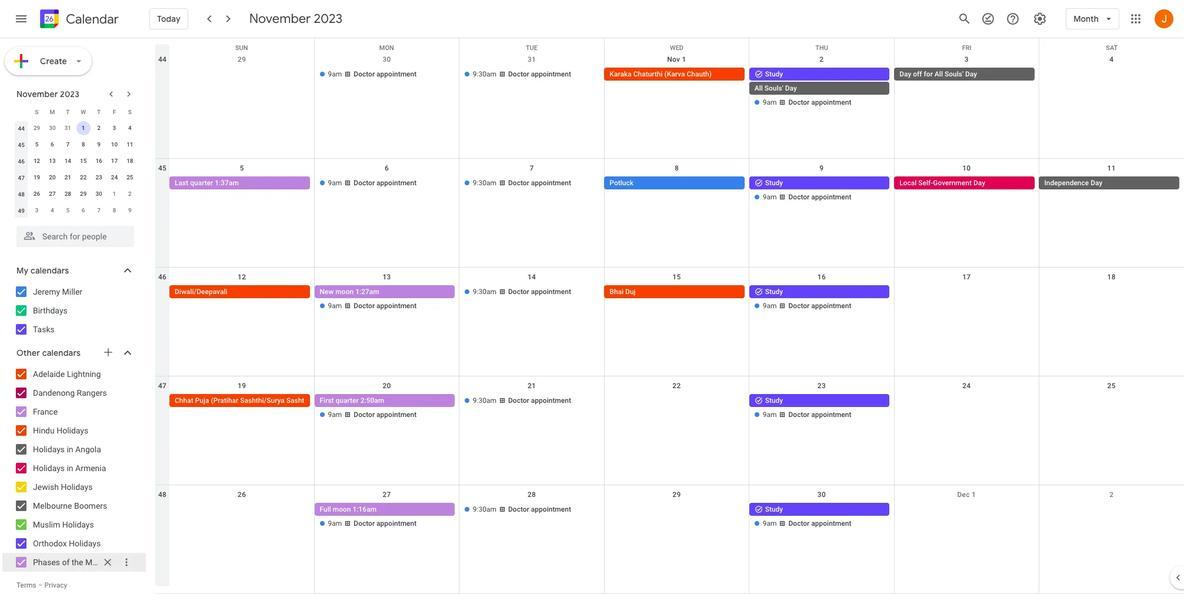 Task type: describe. For each thing, give the bounding box(es) containing it.
in for armenia
[[67, 464, 73, 473]]

16 inside 'element'
[[96, 158, 102, 164]]

m
[[50, 109, 55, 115]]

holidays for hindu
[[57, 426, 88, 435]]

row containing 19
[[14, 169, 138, 186]]

14 element
[[61, 154, 75, 168]]

19 inside november 2023 grid
[[33, 174, 40, 181]]

9am for full moon 1:16am button
[[328, 520, 342, 528]]

1 vertical spatial 5
[[240, 164, 244, 172]]

phases
[[33, 558, 60, 567]]

–
[[38, 581, 43, 590]]

study for 2
[[765, 70, 783, 78]]

sashthi)
[[286, 397, 313, 405]]

21 inside 21 "element"
[[65, 174, 71, 181]]

independence
[[1045, 179, 1089, 187]]

chhat puja (pratihar sashthi/surya sashthi)
[[175, 397, 313, 405]]

birthdays
[[33, 306, 68, 315]]

9am for 30 the study button
[[763, 520, 777, 528]]

jewish holidays
[[33, 483, 93, 492]]

46 for sun
[[158, 273, 167, 281]]

in for angola
[[67, 445, 73, 454]]

row containing 44
[[155, 50, 1185, 159]]

2:50am
[[361, 397, 384, 405]]

study for 30
[[765, 505, 783, 514]]

1 vertical spatial 18
[[1108, 273, 1116, 281]]

december 7 element
[[92, 204, 106, 218]]

0 horizontal spatial all
[[755, 84, 763, 92]]

my calendars list
[[2, 282, 146, 339]]

row containing 48
[[155, 485, 1185, 594]]

0 vertical spatial 7
[[66, 141, 70, 148]]

muslim holidays
[[33, 520, 94, 530]]

other calendars button
[[2, 344, 146, 362]]

9am for first quarter 2:50am button
[[328, 411, 342, 419]]

day inside all souls' day button
[[785, 84, 797, 92]]

12 element
[[30, 154, 44, 168]]

20 inside row group
[[49, 174, 56, 181]]

chhat puja (pratihar sashthi/surya sashthi) button
[[169, 394, 313, 407]]

48 for sun
[[158, 491, 167, 499]]

2 vertical spatial 4
[[51, 207, 54, 214]]

first
[[320, 397, 334, 405]]

1 vertical spatial 19
[[238, 382, 246, 390]]

dandenong
[[33, 388, 75, 398]]

28 inside row group
[[65, 191, 71, 197]]

november 2023 grid
[[11, 104, 138, 219]]

main drawer image
[[14, 12, 28, 26]]

f
[[113, 109, 116, 115]]

calendar
[[66, 11, 119, 27]]

22 inside row group
[[80, 174, 87, 181]]

9am for the last quarter 1:37am button
[[328, 179, 342, 187]]

0 horizontal spatial november
[[16, 89, 58, 99]]

1 horizontal spatial november
[[249, 11, 311, 27]]

1 cell
[[76, 120, 91, 137]]

holidays down hindu
[[33, 445, 65, 454]]

13 inside row group
[[49, 158, 56, 164]]

study button for 2
[[750, 68, 890, 81]]

9:30am for 21
[[473, 397, 497, 405]]

study button for 30
[[750, 503, 890, 516]]

souls' inside day off for all souls' day button
[[945, 70, 964, 78]]

1 vertical spatial 17
[[963, 273, 971, 281]]

all souls' day button
[[750, 82, 890, 95]]

diwali/deepavali
[[175, 288, 227, 296]]

hindu
[[33, 426, 55, 435]]

cell containing new moon 1:27am
[[314, 285, 460, 314]]

potluck
[[610, 179, 634, 187]]

new moon 1:27am button
[[315, 285, 455, 298]]

karaka
[[610, 70, 632, 78]]

1 horizontal spatial 24
[[963, 382, 971, 390]]

bhai duj
[[610, 288, 636, 296]]

dandenong rangers
[[33, 388, 107, 398]]

18 element
[[123, 154, 137, 168]]

row containing 3
[[14, 202, 138, 219]]

2 horizontal spatial 4
[[1110, 55, 1114, 64]]

diwali/deepavali button
[[169, 285, 310, 298]]

(pratihar
[[211, 397, 238, 405]]

9am for 16 the study button
[[763, 302, 777, 310]]

1 vertical spatial 4
[[128, 125, 132, 131]]

orthodox holidays
[[33, 539, 101, 548]]

potluck button
[[605, 177, 745, 189]]

jeremy
[[33, 287, 60, 297]]

independence day
[[1045, 179, 1103, 187]]

row containing s
[[14, 104, 138, 120]]

lightning
[[67, 370, 101, 379]]

1 horizontal spatial 7
[[97, 207, 101, 214]]

december 1 element
[[107, 187, 121, 201]]

support image
[[1006, 12, 1021, 26]]

bhai
[[610, 288, 624, 296]]

17 inside november 2023 grid
[[111, 158, 118, 164]]

1 horizontal spatial 14
[[528, 273, 536, 281]]

day off for all souls' day button
[[895, 68, 1035, 81]]

month
[[1074, 14, 1099, 24]]

study for 16
[[765, 288, 783, 296]]

terms
[[16, 581, 36, 590]]

10 inside row group
[[111, 141, 118, 148]]

day inside local self-government day "button"
[[974, 179, 986, 187]]

nov
[[667, 55, 680, 64]]

sun
[[235, 44, 248, 52]]

2 vertical spatial 9
[[128, 207, 132, 214]]

local
[[900, 179, 917, 187]]

1 vertical spatial 8
[[675, 164, 679, 172]]

study button for 23
[[750, 394, 890, 407]]

last
[[175, 179, 188, 187]]

9am for new moon 1:27am button
[[328, 302, 342, 310]]

2 t from the left
[[97, 109, 101, 115]]

Search for people text field
[[24, 226, 127, 247]]

24 element
[[107, 171, 121, 185]]

holidays in angola
[[33, 445, 101, 454]]

other
[[16, 348, 40, 358]]

my calendars button
[[2, 261, 146, 280]]

49
[[18, 207, 25, 214]]

orthodox
[[33, 539, 67, 548]]

1 horizontal spatial 5
[[66, 207, 70, 214]]

karaka chaturthi (karva chauth)
[[610, 70, 712, 78]]

21 element
[[61, 171, 75, 185]]

holidays for jewish
[[61, 483, 93, 492]]

9am for the study button related to 23
[[763, 411, 777, 419]]

1 horizontal spatial 28
[[528, 491, 536, 499]]

nov 1
[[667, 55, 687, 64]]

first quarter 2:50am
[[320, 397, 384, 405]]

row group inside november 2023 grid
[[14, 120, 138, 219]]

holidays in armenia
[[33, 464, 106, 473]]

9am for 9 the study button
[[763, 193, 777, 201]]

9:30am for 28
[[473, 505, 497, 514]]

muslim
[[33, 520, 60, 530]]

19 element
[[30, 171, 44, 185]]

(karva
[[665, 70, 685, 78]]

11 inside row group
[[127, 141, 133, 148]]

47 for m
[[18, 174, 25, 181]]

2 horizontal spatial 6
[[385, 164, 389, 172]]

0 horizontal spatial 9
[[97, 141, 101, 148]]

miller
[[62, 287, 82, 297]]

my
[[16, 265, 28, 276]]

2 vertical spatial 6
[[82, 207, 85, 214]]

row containing 45
[[155, 159, 1185, 268]]

44 for sun
[[158, 55, 167, 64]]

mon
[[379, 44, 394, 52]]

day off for all souls' day
[[900, 70, 977, 78]]

month button
[[1066, 5, 1120, 33]]

tasks
[[33, 325, 55, 334]]

moon for new
[[336, 288, 354, 296]]

jewish
[[33, 483, 59, 492]]

w
[[81, 109, 86, 115]]

new
[[320, 288, 334, 296]]

other calendars list
[[2, 365, 146, 572]]

study for 23
[[765, 397, 783, 405]]

1 horizontal spatial 2023
[[314, 11, 343, 27]]

sashthi/surya
[[240, 397, 285, 405]]

souls' inside all souls' day button
[[765, 84, 784, 92]]

study button for 16
[[750, 285, 890, 298]]

new moon 1:27am
[[320, 288, 379, 296]]

1:16am
[[353, 505, 377, 514]]

13 element
[[45, 154, 59, 168]]

october 29 element
[[30, 121, 44, 135]]

2 horizontal spatial 3
[[965, 55, 969, 64]]

1 horizontal spatial all
[[935, 70, 943, 78]]

1 s from the left
[[35, 109, 39, 115]]

16 element
[[92, 154, 106, 168]]

8 inside december 8 element
[[113, 207, 116, 214]]

study for 9
[[765, 179, 783, 187]]

1 horizontal spatial 20
[[383, 382, 391, 390]]

1 vertical spatial 9
[[820, 164, 824, 172]]

cell containing first quarter 2:50am
[[314, 394, 460, 423]]

other calendars
[[16, 348, 81, 358]]

full moon 1:16am button
[[315, 503, 455, 516]]

9:30am for 14
[[473, 288, 497, 296]]

my calendars
[[16, 265, 69, 276]]

privacy link
[[44, 581, 67, 590]]

1 vertical spatial 27
[[383, 491, 391, 499]]

cell containing full moon 1:16am
[[314, 503, 460, 531]]

terms – privacy
[[16, 581, 67, 590]]

holidays up jewish
[[33, 464, 65, 473]]

44 for m
[[18, 125, 25, 132]]



Task type: vqa. For each thing, say whether or not it's contained in the screenshot.


Task type: locate. For each thing, give the bounding box(es) containing it.
1 horizontal spatial 26
[[238, 491, 246, 499]]

15 right 14 element
[[80, 158, 87, 164]]

3 study from the top
[[765, 288, 783, 296]]

1 horizontal spatial 6
[[82, 207, 85, 214]]

chauth)
[[687, 70, 712, 78]]

1 vertical spatial 15
[[673, 273, 681, 281]]

in down holidays in angola
[[67, 464, 73, 473]]

calendar element
[[38, 7, 119, 33]]

9:30am for 31
[[473, 70, 497, 78]]

0 horizontal spatial 16
[[96, 158, 102, 164]]

11 inside grid
[[1108, 164, 1116, 172]]

privacy
[[44, 581, 67, 590]]

1 study from the top
[[765, 70, 783, 78]]

calendars up jeremy
[[31, 265, 69, 276]]

1 horizontal spatial 27
[[383, 491, 391, 499]]

december 5 element
[[61, 204, 75, 218]]

2 horizontal spatial 8
[[675, 164, 679, 172]]

0 vertical spatial 25
[[127, 174, 133, 181]]

44 down the today button at the left
[[158, 55, 167, 64]]

boomers
[[74, 501, 107, 511]]

0 horizontal spatial souls'
[[765, 84, 784, 92]]

15 element
[[76, 154, 90, 168]]

4 right december 3 element
[[51, 207, 54, 214]]

3 left december 4 element
[[35, 207, 38, 214]]

puja
[[195, 397, 209, 405]]

5 up the last quarter 1:37am button
[[240, 164, 244, 172]]

melbourne boomers
[[33, 501, 107, 511]]

31 down the "tue"
[[528, 55, 536, 64]]

all souls' day
[[755, 84, 797, 92]]

11
[[127, 141, 133, 148], [1108, 164, 1116, 172]]

1 right october 31 element
[[82, 125, 85, 131]]

8 up potluck button
[[675, 164, 679, 172]]

45
[[18, 142, 25, 148], [158, 164, 167, 172]]

t right w
[[97, 109, 101, 115]]

0 horizontal spatial 45
[[18, 142, 25, 148]]

november
[[249, 11, 311, 27], [16, 89, 58, 99]]

1 horizontal spatial 25
[[1108, 382, 1116, 390]]

off
[[913, 70, 922, 78]]

december 6 element
[[76, 204, 90, 218]]

grid
[[155, 38, 1185, 594]]

1:27am
[[356, 288, 379, 296]]

45 inside november 2023 grid
[[18, 142, 25, 148]]

25 element
[[123, 171, 137, 185]]

0 vertical spatial 3
[[965, 55, 969, 64]]

9
[[97, 141, 101, 148], [820, 164, 824, 172], [128, 207, 132, 214]]

self-
[[919, 179, 933, 187]]

26 inside 26 element
[[33, 191, 40, 197]]

10 inside grid
[[963, 164, 971, 172]]

10 element
[[107, 138, 121, 152]]

1 inside the 'december 1' element
[[113, 191, 116, 197]]

11 right 10 element
[[127, 141, 133, 148]]

for
[[924, 70, 933, 78]]

44 inside row group
[[18, 125, 25, 132]]

last quarter 1:37am button
[[169, 177, 310, 189]]

add other calendars image
[[102, 347, 114, 358]]

holidays up holidays in angola
[[57, 426, 88, 435]]

23 element
[[92, 171, 106, 185]]

21 inside grid
[[528, 382, 536, 390]]

1 vertical spatial 11
[[1108, 164, 1116, 172]]

24
[[111, 174, 118, 181], [963, 382, 971, 390]]

of
[[62, 558, 70, 567]]

1 horizontal spatial 31
[[528, 55, 536, 64]]

adelaide lightning
[[33, 370, 101, 379]]

settings menu image
[[1033, 12, 1048, 26]]

9:30am for 7
[[473, 179, 497, 187]]

31
[[528, 55, 536, 64], [65, 125, 71, 131]]

20 up first quarter 2:50am button
[[383, 382, 391, 390]]

4 study from the top
[[765, 397, 783, 405]]

1 horizontal spatial 15
[[673, 273, 681, 281]]

11 up independence day button
[[1108, 164, 1116, 172]]

24 inside november 2023 grid
[[111, 174, 118, 181]]

row group
[[14, 120, 138, 219]]

11 element
[[123, 138, 137, 152]]

5 down october 29 element
[[35, 141, 38, 148]]

17 element
[[107, 154, 121, 168]]

31 inside november 2023 grid
[[65, 125, 71, 131]]

44
[[158, 55, 167, 64], [18, 125, 25, 132]]

0 vertical spatial november 2023
[[249, 11, 343, 27]]

calendars up adelaide lightning on the bottom left of the page
[[42, 348, 81, 358]]

2 study from the top
[[765, 179, 783, 187]]

france
[[33, 407, 58, 417]]

the
[[72, 558, 83, 567]]

15 inside row group
[[80, 158, 87, 164]]

30 inside "element"
[[96, 191, 102, 197]]

1 inside 1 cell
[[82, 125, 85, 131]]

tue
[[526, 44, 538, 52]]

46 for m
[[18, 158, 25, 164]]

1 horizontal spatial 47
[[158, 382, 167, 390]]

quarter for 2:50am
[[336, 397, 359, 405]]

0 horizontal spatial 31
[[65, 125, 71, 131]]

19 left 20 element
[[33, 174, 40, 181]]

23 inside row group
[[96, 174, 102, 181]]

quarter
[[190, 179, 213, 187], [336, 397, 359, 405]]

in
[[67, 445, 73, 454], [67, 464, 73, 473]]

9am
[[328, 70, 342, 78], [763, 98, 777, 107], [328, 179, 342, 187], [763, 193, 777, 201], [328, 302, 342, 310], [763, 302, 777, 310], [328, 411, 342, 419], [763, 411, 777, 419], [328, 520, 342, 528], [763, 520, 777, 528]]

1 horizontal spatial 16
[[818, 273, 826, 281]]

0 horizontal spatial 48
[[18, 191, 25, 197]]

1 vertical spatial 44
[[18, 125, 25, 132]]

full
[[320, 505, 331, 514]]

1 horizontal spatial 12
[[238, 273, 246, 281]]

t right m
[[66, 109, 70, 115]]

26 element
[[30, 187, 44, 201]]

study button for 9
[[750, 177, 890, 189]]

12
[[33, 158, 40, 164], [238, 273, 246, 281]]

0 horizontal spatial s
[[35, 109, 39, 115]]

3 study button from the top
[[750, 285, 890, 298]]

1 study button from the top
[[750, 68, 890, 81]]

local self-government day button
[[895, 177, 1035, 189]]

1 vertical spatial 16
[[818, 273, 826, 281]]

4 study button from the top
[[750, 394, 890, 407]]

29 element
[[76, 187, 90, 201]]

calendars for other calendars
[[42, 348, 81, 358]]

quarter for 1:37am
[[190, 179, 213, 187]]

chhat
[[175, 397, 193, 405]]

bhai duj button
[[605, 285, 745, 298]]

t
[[66, 109, 70, 115], [97, 109, 101, 115]]

2023
[[314, 11, 343, 27], [60, 89, 79, 99]]

1 horizontal spatial 9
[[128, 207, 132, 214]]

3
[[965, 55, 969, 64], [113, 125, 116, 131], [35, 207, 38, 214]]

1 horizontal spatial 4
[[128, 125, 132, 131]]

10 up local self-government day "button"
[[963, 164, 971, 172]]

0 vertical spatial 21
[[65, 174, 71, 181]]

1 horizontal spatial 17
[[963, 273, 971, 281]]

hindu holidays
[[33, 426, 88, 435]]

cell
[[169, 68, 314, 110], [750, 68, 895, 110], [750, 177, 895, 205], [314, 285, 460, 314], [750, 285, 895, 314], [314, 394, 460, 423], [605, 394, 750, 423], [750, 394, 895, 423], [895, 394, 1040, 423], [169, 503, 314, 531], [314, 503, 460, 531], [605, 503, 750, 531], [750, 503, 895, 531], [895, 503, 1040, 531]]

1 vertical spatial 12
[[238, 273, 246, 281]]

create button
[[5, 47, 92, 75]]

0 vertical spatial 8
[[82, 141, 85, 148]]

12 up 'diwali/deepavali' button
[[238, 273, 246, 281]]

8 down 1 cell
[[82, 141, 85, 148]]

moon for full
[[333, 505, 351, 514]]

2 in from the top
[[67, 464, 73, 473]]

s left m
[[35, 109, 39, 115]]

0 horizontal spatial 4
[[51, 207, 54, 214]]

row group containing 29
[[14, 120, 138, 219]]

1 horizontal spatial 48
[[158, 491, 167, 499]]

s right 'f'
[[128, 109, 132, 115]]

december 3 element
[[30, 204, 44, 218]]

4 down sat
[[1110, 55, 1114, 64]]

0 horizontal spatial 21
[[65, 174, 71, 181]]

study
[[765, 70, 783, 78], [765, 179, 783, 187], [765, 288, 783, 296], [765, 397, 783, 405], [765, 505, 783, 514]]

row containing 29
[[14, 120, 138, 137]]

27
[[49, 191, 56, 197], [383, 491, 391, 499]]

chaturthi
[[634, 70, 663, 78]]

0 horizontal spatial 28
[[65, 191, 71, 197]]

13 inside grid
[[383, 273, 391, 281]]

7 inside grid
[[530, 164, 534, 172]]

1 9:30am from the top
[[473, 70, 497, 78]]

government
[[933, 179, 972, 187]]

5 9:30am from the top
[[473, 505, 497, 514]]

1 vertical spatial 26
[[238, 491, 246, 499]]

1 vertical spatial 3
[[113, 125, 116, 131]]

22 element
[[76, 171, 90, 185]]

30 element
[[92, 187, 106, 201]]

8
[[82, 141, 85, 148], [675, 164, 679, 172], [113, 207, 116, 214]]

s
[[35, 109, 39, 115], [128, 109, 132, 115]]

3 9:30am from the top
[[473, 288, 497, 296]]

1 vertical spatial calendars
[[42, 348, 81, 358]]

0 horizontal spatial 26
[[33, 191, 40, 197]]

45 for sun
[[158, 164, 167, 172]]

0 horizontal spatial 5
[[35, 141, 38, 148]]

45 for m
[[18, 142, 25, 148]]

full moon 1:16am
[[320, 505, 377, 514]]

holidays for orthodox
[[69, 539, 101, 548]]

0 vertical spatial calendars
[[31, 265, 69, 276]]

1 in from the top
[[67, 445, 73, 454]]

None search field
[[0, 221, 146, 247]]

december 2 element
[[123, 187, 137, 201]]

21
[[65, 174, 71, 181], [528, 382, 536, 390]]

1 horizontal spatial 23
[[818, 382, 826, 390]]

1 vertical spatial 7
[[530, 164, 534, 172]]

8 left december 9 element in the top of the page
[[113, 207, 116, 214]]

1 vertical spatial 21
[[528, 382, 536, 390]]

2 9:30am from the top
[[473, 179, 497, 187]]

30
[[383, 55, 391, 64], [49, 125, 56, 131], [96, 191, 102, 197], [818, 491, 826, 499]]

phases of the moon list item
[[2, 553, 146, 572]]

5 study from the top
[[765, 505, 783, 514]]

moon right 'new'
[[336, 288, 354, 296]]

row containing sun
[[155, 38, 1185, 56]]

0 horizontal spatial 2023
[[60, 89, 79, 99]]

today button
[[149, 5, 188, 33]]

0 horizontal spatial 17
[[111, 158, 118, 164]]

28 element
[[61, 187, 75, 201]]

day inside independence day button
[[1091, 179, 1103, 187]]

0 horizontal spatial 47
[[18, 174, 25, 181]]

0 vertical spatial 4
[[1110, 55, 1114, 64]]

0 horizontal spatial 46
[[18, 158, 25, 164]]

27 element
[[45, 187, 59, 201]]

5 left december 6 element
[[66, 207, 70, 214]]

0 vertical spatial 6
[[51, 141, 54, 148]]

0 vertical spatial 19
[[33, 174, 40, 181]]

1 vertical spatial in
[[67, 464, 73, 473]]

calendar heading
[[64, 11, 119, 27]]

row containing 12
[[14, 153, 138, 169]]

1 horizontal spatial 11
[[1108, 164, 1116, 172]]

46 inside row group
[[18, 158, 25, 164]]

1 vertical spatial 20
[[383, 382, 391, 390]]

6
[[51, 141, 54, 148], [385, 164, 389, 172], [82, 207, 85, 214]]

1 vertical spatial all
[[755, 84, 763, 92]]

27 inside row group
[[49, 191, 56, 197]]

local self-government day
[[900, 179, 986, 187]]

duj
[[626, 288, 636, 296]]

october 31 element
[[61, 121, 75, 135]]

1 vertical spatial souls'
[[765, 84, 784, 92]]

9:30am
[[473, 70, 497, 78], [473, 179, 497, 187], [473, 288, 497, 296], [473, 397, 497, 405], [473, 505, 497, 514]]

holidays up 'melbourne boomers' on the bottom left
[[61, 483, 93, 492]]

sat
[[1106, 44, 1118, 52]]

0 horizontal spatial quarter
[[190, 179, 213, 187]]

in left angola
[[67, 445, 73, 454]]

2 horizontal spatial 9
[[820, 164, 824, 172]]

quarter inside button
[[190, 179, 213, 187]]

31 right october 30 element
[[65, 125, 71, 131]]

3 inside december 3 element
[[35, 207, 38, 214]]

fri
[[963, 44, 972, 52]]

1 right nov
[[682, 55, 687, 64]]

1 horizontal spatial 8
[[113, 207, 116, 214]]

20 element
[[45, 171, 59, 185]]

0 vertical spatial 46
[[18, 158, 25, 164]]

quarter inside button
[[336, 397, 359, 405]]

terms link
[[16, 581, 36, 590]]

20 left 21 "element"
[[49, 174, 56, 181]]

0 vertical spatial 48
[[18, 191, 25, 197]]

47 for sun
[[158, 382, 167, 390]]

holidays
[[57, 426, 88, 435], [33, 445, 65, 454], [33, 464, 65, 473], [61, 483, 93, 492], [62, 520, 94, 530], [69, 539, 101, 548]]

27 left 28 element
[[49, 191, 56, 197]]

1 vertical spatial 46
[[158, 273, 167, 281]]

0 vertical spatial 24
[[111, 174, 118, 181]]

0 vertical spatial 27
[[49, 191, 56, 197]]

4 9:30am from the top
[[473, 397, 497, 405]]

row containing 26
[[14, 186, 138, 202]]

row containing 5
[[14, 137, 138, 153]]

quarter right last
[[190, 179, 213, 187]]

holidays up the
[[69, 539, 101, 548]]

armenia
[[75, 464, 106, 473]]

calendars for my calendars
[[31, 265, 69, 276]]

47 inside november 2023 grid
[[18, 174, 25, 181]]

1 horizontal spatial t
[[97, 109, 101, 115]]

1 horizontal spatial 21
[[528, 382, 536, 390]]

0 horizontal spatial 25
[[127, 174, 133, 181]]

jeremy miller
[[33, 287, 82, 297]]

12 inside grid
[[238, 273, 246, 281]]

25 inside 25 element
[[127, 174, 133, 181]]

4 up 11 element at the left of the page
[[128, 125, 132, 131]]

44 left october 29 element
[[18, 125, 25, 132]]

holidays for muslim
[[62, 520, 94, 530]]

karaka chaturthi (karva chauth) button
[[605, 68, 745, 81]]

last quarter 1:37am
[[175, 179, 239, 187]]

1 horizontal spatial 46
[[158, 273, 167, 281]]

3 down fri
[[965, 55, 969, 64]]

12 left '13' element
[[33, 158, 40, 164]]

thu
[[816, 44, 829, 52]]

december 9 element
[[123, 204, 137, 218]]

phases of the moon
[[33, 558, 106, 567]]

2 study button from the top
[[750, 177, 890, 189]]

0 vertical spatial in
[[67, 445, 73, 454]]

27 up full moon 1:16am button
[[383, 491, 391, 499]]

10
[[111, 141, 118, 148], [963, 164, 971, 172]]

create
[[40, 56, 67, 66]]

14
[[65, 158, 71, 164], [528, 273, 536, 281]]

19 up chhat puja (pratihar sashthi/surya sashthi) button
[[238, 382, 246, 390]]

1 vertical spatial 2023
[[60, 89, 79, 99]]

0 vertical spatial 17
[[111, 158, 118, 164]]

18 inside row group
[[127, 158, 133, 164]]

doctor
[[354, 70, 375, 78], [508, 70, 530, 78], [789, 98, 810, 107], [354, 179, 375, 187], [508, 179, 530, 187], [789, 193, 810, 201], [508, 288, 530, 296], [354, 302, 375, 310], [789, 302, 810, 310], [508, 397, 530, 405], [354, 411, 375, 419], [789, 411, 810, 419], [508, 505, 530, 514], [354, 520, 375, 528], [789, 520, 810, 528]]

row
[[155, 38, 1185, 56], [155, 50, 1185, 159], [14, 104, 138, 120], [14, 120, 138, 137], [14, 137, 138, 153], [14, 153, 138, 169], [155, 159, 1185, 268], [14, 169, 138, 186], [14, 186, 138, 202], [14, 202, 138, 219], [155, 268, 1185, 377], [155, 377, 1185, 485], [155, 485, 1185, 594]]

1 horizontal spatial 44
[[158, 55, 167, 64]]

1 vertical spatial 25
[[1108, 382, 1116, 390]]

december 8 element
[[107, 204, 121, 218]]

row containing 46
[[155, 268, 1185, 377]]

1 horizontal spatial november 2023
[[249, 11, 343, 27]]

december 4 element
[[45, 204, 59, 218]]

22 inside grid
[[673, 382, 681, 390]]

0 horizontal spatial 23
[[96, 174, 102, 181]]

1 t from the left
[[66, 109, 70, 115]]

wed
[[670, 44, 684, 52]]

quarter right first
[[336, 397, 359, 405]]

28
[[65, 191, 71, 197], [528, 491, 536, 499]]

0 vertical spatial 11
[[127, 141, 133, 148]]

dec
[[958, 491, 970, 499]]

48 inside row group
[[18, 191, 25, 197]]

15 up bhai duj button at the right
[[673, 273, 681, 281]]

47
[[18, 174, 25, 181], [158, 382, 167, 390]]

2 vertical spatial 8
[[113, 207, 116, 214]]

2 s from the left
[[128, 109, 132, 115]]

14 inside row group
[[65, 158, 71, 164]]

12 inside row group
[[33, 158, 40, 164]]

0 vertical spatial 16
[[96, 158, 102, 164]]

0 vertical spatial 22
[[80, 174, 87, 181]]

0 horizontal spatial november 2023
[[16, 89, 79, 99]]

holidays down 'melbourne boomers' on the bottom left
[[62, 520, 94, 530]]

today
[[157, 14, 180, 24]]

1 vertical spatial moon
[[333, 505, 351, 514]]

adelaide
[[33, 370, 65, 379]]

1 vertical spatial november 2023
[[16, 89, 79, 99]]

0 horizontal spatial 24
[[111, 174, 118, 181]]

1 right 30 "element"
[[113, 191, 116, 197]]

5 study button from the top
[[750, 503, 890, 516]]

13 right 12 element
[[49, 158, 56, 164]]

2 vertical spatial 5
[[66, 207, 70, 214]]

row containing 47
[[155, 377, 1185, 485]]

0 vertical spatial 14
[[65, 158, 71, 164]]

1 horizontal spatial quarter
[[336, 397, 359, 405]]

october 30 element
[[45, 121, 59, 135]]

0 horizontal spatial 11
[[127, 141, 133, 148]]

10 left 11 element at the left of the page
[[111, 141, 118, 148]]

48 for m
[[18, 191, 25, 197]]

1 horizontal spatial souls'
[[945, 70, 964, 78]]

0 horizontal spatial 7
[[66, 141, 70, 148]]

grid containing 44
[[155, 38, 1185, 594]]

0 vertical spatial moon
[[336, 288, 354, 296]]

0 horizontal spatial 13
[[49, 158, 56, 164]]

moon
[[85, 558, 106, 567]]

13 up new moon 1:27am button
[[383, 273, 391, 281]]

0 horizontal spatial 22
[[80, 174, 87, 181]]

1 horizontal spatial 19
[[238, 382, 246, 390]]

moon right full
[[333, 505, 351, 514]]

1:37am
[[215, 179, 239, 187]]

1 right dec
[[972, 491, 976, 499]]

3 down 'f'
[[113, 125, 116, 131]]

first quarter 2:50am button
[[315, 394, 455, 407]]



